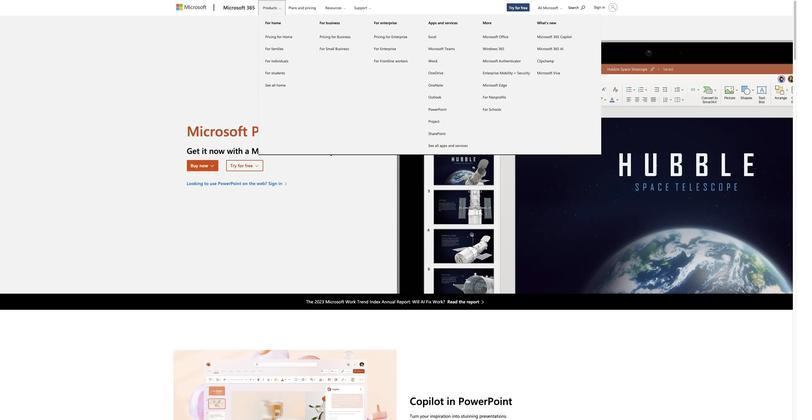 Task type: describe. For each thing, give the bounding box(es) containing it.
365 for microsoft 365 ai
[[553, 46, 559, 51]]

copilot in powerpoint
[[410, 395, 512, 408]]

device screen showing a presentation open in powerpoint image
[[397, 16, 793, 294]]

onenote link
[[422, 79, 476, 91]]

excel link
[[422, 31, 476, 43]]

sign inside looking to use powerpoint on the web? sign in link
[[268, 181, 277, 187]]

get
[[187, 146, 200, 156]]

use
[[210, 181, 217, 187]]

windows
[[483, 46, 498, 51]]

Search search field
[[566, 1, 591, 13]]

for nonprofits
[[483, 95, 506, 100]]

microsoft for microsoft office
[[483, 34, 498, 39]]

2023
[[315, 299, 324, 305]]

enterprise
[[380, 20, 397, 25]]

1 horizontal spatial now
[[209, 146, 225, 156]]

it
[[202, 146, 207, 156]]

the
[[306, 299, 313, 305]]

edge
[[499, 83, 507, 87]]

office
[[499, 34, 508, 39]]

buy now
[[191, 163, 208, 169]]

microsoft 365 ai link
[[531, 43, 585, 55]]

microsoft for microsoft edge
[[483, 83, 498, 87]]

for for for nonprofits
[[483, 95, 488, 100]]

powerpoint up get it now with a microsoft 365 subscription.
[[251, 122, 324, 140]]

looking
[[187, 181, 203, 187]]

copilot inside what's new element
[[560, 34, 572, 39]]

pricing for pricing for business
[[320, 34, 331, 39]]

all microsoft button
[[534, 0, 565, 15]]

for business
[[320, 20, 340, 25]]

microsoft for microsoft 365 ai
[[537, 46, 552, 51]]

in for copilot in powerpoint
[[447, 395, 456, 408]]

365 for microsoft 365
[[247, 4, 255, 11]]

try for free button
[[226, 160, 263, 172]]

microsoft 365 copilot link
[[531, 31, 585, 43]]

teams
[[445, 46, 455, 51]]

0 vertical spatial enterprise
[[391, 34, 407, 39]]

sign in
[[594, 5, 605, 9]]

pricing for enterprise
[[374, 34, 407, 39]]

and for plans
[[298, 5, 304, 10]]

0 horizontal spatial the
[[249, 181, 256, 187]]

will
[[412, 299, 420, 305]]

all microsoft
[[538, 5, 558, 10]]

microsoft teams link
[[422, 43, 476, 55]]

schools
[[489, 107, 501, 112]]

365 for microsoft 365 copilot
[[553, 34, 559, 39]]

enterprise inside more element
[[483, 71, 499, 75]]

sign inside sign in link
[[594, 5, 601, 9]]

onenote
[[428, 83, 443, 87]]

for home element
[[259, 30, 313, 91]]

plans and pricing link
[[286, 0, 319, 14]]

powerpoint up presentations.
[[458, 395, 512, 408]]

1 vertical spatial ai
[[421, 299, 425, 305]]

for for for enterprise
[[374, 20, 379, 25]]

work?
[[433, 299, 445, 305]]

onedrive
[[428, 71, 443, 75]]

more element
[[476, 30, 531, 115]]

clipchamp
[[537, 58, 554, 63]]

services inside the see all apps and services link
[[455, 143, 468, 148]]

microsoft viva link
[[531, 67, 585, 79]]

see all apps and services link
[[422, 140, 476, 152]]

for for for frontline workers
[[374, 58, 379, 63]]

for for for families
[[265, 46, 270, 51]]

see for see all apps and services
[[428, 143, 434, 148]]

what's new
[[537, 20, 556, 25]]

pricing for home link
[[259, 31, 313, 43]]

what's new element
[[531, 30, 585, 79]]

inspiration
[[430, 414, 451, 420]]

home inside see all home link
[[277, 83, 286, 87]]

pricing for business link
[[313, 31, 367, 43]]

see all home link
[[259, 79, 313, 91]]

apps and services heading
[[422, 15, 476, 31]]

families
[[271, 46, 284, 51]]

for enterprise element
[[367, 30, 422, 67]]

turn
[[410, 414, 419, 420]]

microsoft for microsoft viva
[[537, 71, 552, 75]]

read
[[447, 299, 458, 305]]

resources
[[325, 5, 342, 10]]

in for sign in
[[602, 5, 605, 9]]

your
[[420, 414, 429, 420]]

word link
[[422, 55, 476, 67]]

try for free for try for free dropdown button
[[230, 163, 253, 169]]

for families
[[265, 46, 284, 51]]

buy
[[191, 163, 198, 169]]

for individuals link
[[259, 55, 313, 67]]

with
[[227, 146, 243, 156]]

free for try for free link
[[521, 5, 528, 10]]

home inside for home heading
[[272, 20, 281, 25]]

for for for enterprise
[[386, 34, 390, 39]]

microsoft powerpoint
[[187, 122, 324, 140]]

buy now button
[[187, 160, 218, 172]]

for nonprofits link
[[476, 91, 531, 103]]

microsoft image
[[176, 4, 206, 10]]

for enterprise
[[374, 20, 397, 25]]

now inside dropdown button
[[199, 163, 208, 169]]

mobility
[[500, 71, 513, 75]]

microsoft 365 ai
[[537, 46, 564, 51]]

for frontline workers link
[[367, 55, 422, 67]]

onedrive link
[[422, 67, 476, 79]]

to
[[204, 181, 209, 187]]

business for for small business
[[335, 46, 349, 51]]

powerpoint link
[[422, 103, 476, 115]]

microsoft office link
[[476, 31, 531, 43]]

security
[[517, 71, 530, 75]]

microsoft authenticator
[[483, 58, 521, 63]]

for for for individuals
[[265, 58, 270, 63]]

microsoft for microsoft authenticator
[[483, 58, 498, 63]]

microsoft inside dropdown button
[[543, 5, 558, 10]]

see for see all home
[[265, 83, 271, 87]]

outlook link
[[422, 91, 476, 103]]

word
[[428, 58, 437, 63]]

search
[[568, 5, 579, 10]]

for schools
[[483, 107, 501, 112]]

for for for students
[[265, 71, 270, 75]]

and for apps
[[438, 20, 444, 25]]



Task type: vqa. For each thing, say whether or not it's contained in the screenshot.
Minutes
no



Task type: locate. For each thing, give the bounding box(es) containing it.
small
[[326, 46, 334, 51]]

the
[[249, 181, 256, 187], [459, 299, 465, 305]]

free inside try for free link
[[521, 5, 528, 10]]

pricing for pricing for home
[[265, 34, 276, 39]]

copilot
[[560, 34, 572, 39], [410, 395, 444, 408]]

for for for home
[[265, 20, 271, 25]]

365 for windows 365
[[499, 46, 504, 51]]

1 horizontal spatial try for free
[[509, 5, 528, 10]]

2 horizontal spatial pricing
[[374, 34, 385, 39]]

authenticator
[[499, 58, 521, 63]]

ai
[[560, 46, 564, 51], [421, 299, 425, 305]]

sign right 'web?'
[[268, 181, 277, 187]]

0 vertical spatial now
[[209, 146, 225, 156]]

for business element
[[313, 30, 367, 55]]

enterprise up frontline
[[380, 46, 396, 51]]

work
[[345, 299, 356, 305]]

1 vertical spatial free
[[245, 163, 253, 169]]

microsoft for microsoft 365 copilot
[[537, 34, 552, 39]]

for up for enterprise
[[386, 34, 390, 39]]

see inside for home element
[[265, 83, 271, 87]]

0 horizontal spatial try for free
[[230, 163, 253, 169]]

free left all
[[521, 5, 528, 10]]

365
[[247, 4, 255, 11], [553, 34, 559, 39], [499, 46, 504, 51], [553, 46, 559, 51], [289, 146, 302, 156]]

pricing for business
[[320, 34, 351, 39]]

in up into
[[447, 395, 456, 408]]

windows 365
[[483, 46, 504, 51]]

for for for business
[[332, 34, 336, 39]]

1 vertical spatial copilot
[[410, 395, 444, 408]]

home up pricing for home
[[272, 20, 281, 25]]

ai down microsoft 365 copilot link
[[560, 46, 564, 51]]

microsoft authenticator link
[[476, 55, 531, 67]]

for enterprise heading
[[367, 15, 422, 31]]

pricing inside for home element
[[265, 34, 276, 39]]

all for home
[[272, 83, 276, 87]]

1 vertical spatial home
[[277, 83, 286, 87]]

sharepoint
[[428, 131, 446, 136]]

report:
[[397, 299, 411, 305]]

1 horizontal spatial see
[[428, 143, 434, 148]]

services inside the apps and services heading
[[445, 20, 458, 25]]

try for free inside dropdown button
[[230, 163, 253, 169]]

more
[[483, 20, 492, 25]]

on
[[242, 181, 248, 187]]

try up more heading
[[509, 5, 514, 10]]

see left 'apps'
[[428, 143, 434, 148]]

outlook
[[428, 95, 441, 100]]

for individuals
[[265, 58, 288, 63]]

plans
[[289, 5, 297, 10]]

microsoft for microsoft powerpoint
[[187, 122, 248, 140]]

try for free for try for free link
[[509, 5, 528, 10]]

1 horizontal spatial ai
[[560, 46, 564, 51]]

1 vertical spatial the
[[459, 299, 465, 305]]

sign right search search field
[[594, 5, 601, 9]]

see inside the apps and services "element"
[[428, 143, 434, 148]]

enterprise mobility + security
[[483, 71, 530, 75]]

annual
[[382, 299, 396, 305]]

0 vertical spatial free
[[521, 5, 528, 10]]

home
[[283, 34, 292, 39]]

see all apps and services
[[428, 143, 468, 148]]

microsoft
[[223, 4, 245, 11], [543, 5, 558, 10], [483, 34, 498, 39], [537, 34, 552, 39], [428, 46, 444, 51], [537, 46, 552, 51], [483, 58, 498, 63], [537, 71, 552, 75], [483, 83, 498, 87], [187, 122, 248, 140], [252, 146, 287, 156], [325, 299, 344, 305]]

business
[[337, 34, 351, 39], [335, 46, 349, 51]]

pricing inside for business element
[[320, 34, 331, 39]]

the right on
[[249, 181, 256, 187]]

for down the products
[[265, 20, 271, 25]]

for left the nonprofits
[[483, 95, 488, 100]]

apps and services
[[428, 20, 458, 25]]

1 horizontal spatial all
[[435, 143, 439, 148]]

microsoft 365 link
[[220, 0, 258, 15]]

microsoft teams
[[428, 46, 455, 51]]

for left enterprise
[[374, 20, 379, 25]]

all down for students
[[272, 83, 276, 87]]

0 horizontal spatial and
[[298, 5, 304, 10]]

for left schools
[[483, 107, 488, 112]]

for for for small business
[[320, 46, 325, 51]]

for families link
[[259, 43, 313, 55]]

for down the with
[[238, 163, 244, 169]]

nonprofits
[[489, 95, 506, 100]]

home
[[272, 20, 281, 25], [277, 83, 286, 87]]

pricing up for enterprise
[[374, 34, 385, 39]]

for enterprise
[[374, 46, 396, 51]]

clipchamp link
[[531, 55, 585, 67]]

try inside dropdown button
[[230, 163, 237, 169]]

free for try for free dropdown button
[[245, 163, 253, 169]]

0 horizontal spatial copilot
[[410, 395, 444, 408]]

see down for students
[[265, 83, 271, 87]]

what's
[[537, 20, 549, 25]]

try for try for free dropdown button
[[230, 163, 237, 169]]

enterprise mobility + security link
[[476, 67, 531, 79]]

2 pricing from the left
[[320, 34, 331, 39]]

business for pricing for business
[[337, 34, 351, 39]]

0 horizontal spatial try
[[230, 163, 237, 169]]

0 vertical spatial in
[[602, 5, 605, 9]]

in right search search field
[[602, 5, 605, 9]]

microsoft edge
[[483, 83, 507, 87]]

for for for enterprise
[[374, 46, 379, 51]]

read the report link
[[447, 299, 487, 306]]

and right "plans"
[[298, 5, 304, 10]]

for for for schools
[[483, 107, 488, 112]]

1 vertical spatial try for free
[[230, 163, 253, 169]]

for up more heading
[[515, 5, 520, 10]]

business up for small business link at the top of the page
[[337, 34, 351, 39]]

copilot up microsoft 365 ai link
[[560, 34, 572, 39]]

web?
[[257, 181, 267, 187]]

apps and services element
[[422, 30, 476, 152]]

now right it on the top
[[209, 146, 225, 156]]

stunning
[[461, 414, 478, 420]]

see all home
[[265, 83, 286, 87]]

1 vertical spatial now
[[199, 163, 208, 169]]

0 vertical spatial all
[[272, 83, 276, 87]]

microsoft inside the apps and services "element"
[[428, 46, 444, 51]]

all inside the see all apps and services link
[[435, 143, 439, 148]]

microsoft for microsoft teams
[[428, 46, 444, 51]]

0 vertical spatial business
[[337, 34, 351, 39]]

1 horizontal spatial free
[[521, 5, 528, 10]]

services up excel link
[[445, 20, 458, 25]]

apps
[[428, 20, 437, 25]]

1 horizontal spatial and
[[438, 20, 444, 25]]

plans and pricing
[[289, 5, 316, 10]]

project
[[428, 119, 440, 124]]

for left individuals
[[265, 58, 270, 63]]

the right read
[[459, 299, 465, 305]]

viva
[[553, 71, 560, 75]]

try
[[509, 5, 514, 10], [230, 163, 237, 169]]

1 vertical spatial services
[[455, 143, 468, 148]]

and right the apps
[[438, 20, 444, 25]]

now right buy
[[199, 163, 208, 169]]

1 pricing from the left
[[265, 34, 276, 39]]

business inside for small business link
[[335, 46, 349, 51]]

free inside try for free dropdown button
[[245, 163, 253, 169]]

0 vertical spatial see
[[265, 83, 271, 87]]

1 vertical spatial see
[[428, 143, 434, 148]]

for left families
[[265, 46, 270, 51]]

products button
[[258, 0, 286, 15]]

3 pricing from the left
[[374, 34, 385, 39]]

search button
[[566, 1, 588, 13]]

1 vertical spatial and
[[438, 20, 444, 25]]

enterprise
[[391, 34, 407, 39], [380, 46, 396, 51], [483, 71, 499, 75]]

microsoft inside "link"
[[483, 83, 498, 87]]

powerpoint down outlook
[[428, 107, 447, 112]]

more heading
[[476, 15, 531, 31]]

and
[[298, 5, 304, 10], [438, 20, 444, 25], [448, 143, 454, 148]]

copilot up your
[[410, 395, 444, 408]]

pricing up small
[[320, 34, 331, 39]]

microsoft edge link
[[476, 79, 531, 91]]

free down a
[[245, 163, 253, 169]]

for for for business
[[320, 20, 325, 25]]

pricing for home
[[265, 34, 292, 39]]

powerpoint inside the apps and services "element"
[[428, 107, 447, 112]]

new
[[550, 20, 556, 25]]

business right small
[[335, 46, 349, 51]]

all left 'apps'
[[435, 143, 439, 148]]

all for apps
[[435, 143, 439, 148]]

0 vertical spatial sign
[[594, 5, 601, 9]]

in right 'web?'
[[279, 181, 282, 187]]

0 vertical spatial try for free
[[509, 5, 528, 10]]

0 horizontal spatial all
[[272, 83, 276, 87]]

for inside dropdown button
[[238, 163, 244, 169]]

0 horizontal spatial pricing
[[265, 34, 276, 39]]

support
[[354, 5, 367, 10]]

and inside "link"
[[298, 5, 304, 10]]

1 horizontal spatial try
[[509, 5, 514, 10]]

try for free up more heading
[[509, 5, 528, 10]]

0 horizontal spatial now
[[199, 163, 208, 169]]

business
[[326, 20, 340, 25]]

1 vertical spatial all
[[435, 143, 439, 148]]

1 vertical spatial enterprise
[[380, 46, 396, 51]]

1 horizontal spatial copilot
[[560, 34, 572, 39]]

and inside "element"
[[448, 143, 454, 148]]

subscription.
[[305, 146, 352, 156]]

and inside heading
[[438, 20, 444, 25]]

1 horizontal spatial pricing
[[320, 34, 331, 39]]

sign in link
[[591, 1, 620, 14]]

for small business link
[[313, 43, 367, 55]]

0 vertical spatial services
[[445, 20, 458, 25]]

for left business
[[320, 20, 325, 25]]

0 vertical spatial try
[[509, 5, 514, 10]]

services down "sharepoint" link
[[455, 143, 468, 148]]

business inside pricing for business link
[[337, 34, 351, 39]]

ai inside what's new element
[[560, 46, 564, 51]]

looking to use powerpoint on the web? sign in link
[[187, 181, 290, 187]]

powerpoint left on
[[218, 181, 241, 187]]

try for try for free link
[[509, 5, 514, 10]]

0 vertical spatial ai
[[560, 46, 564, 51]]

0 vertical spatial home
[[272, 20, 281, 25]]

1 horizontal spatial sign
[[594, 5, 601, 9]]

for left small
[[320, 46, 325, 51]]

microsoft viva
[[537, 71, 560, 75]]

2 horizontal spatial and
[[448, 143, 454, 148]]

2 vertical spatial enterprise
[[483, 71, 499, 75]]

for
[[515, 5, 520, 10], [277, 34, 282, 39], [332, 34, 336, 39], [386, 34, 390, 39], [238, 163, 244, 169]]

pricing up for families
[[265, 34, 276, 39]]

for down pricing for enterprise
[[374, 46, 379, 51]]

1 horizontal spatial in
[[447, 395, 456, 408]]

all inside see all home link
[[272, 83, 276, 87]]

try for free
[[509, 5, 528, 10], [230, 163, 253, 169]]

presentations.
[[480, 414, 507, 420]]

0 horizontal spatial ai
[[421, 299, 425, 305]]

1 vertical spatial business
[[335, 46, 349, 51]]

what's new heading
[[531, 15, 585, 31]]

turn your inspiration into stunning presentations.
[[410, 414, 507, 420]]

0 vertical spatial copilot
[[560, 34, 572, 39]]

1 vertical spatial in
[[279, 181, 282, 187]]

for business heading
[[313, 15, 367, 31]]

try down the with
[[230, 163, 237, 169]]

for home heading
[[259, 15, 313, 31]]

0 horizontal spatial see
[[265, 83, 271, 87]]

pricing
[[305, 5, 316, 10]]

microsoft for microsoft 365
[[223, 4, 245, 11]]

try for free link
[[507, 3, 530, 12]]

for left the home
[[277, 34, 282, 39]]

ai left fix
[[421, 299, 425, 305]]

pricing for pricing for enterprise
[[374, 34, 385, 39]]

microsoft office
[[483, 34, 508, 39]]

365 inside more element
[[499, 46, 504, 51]]

for home
[[265, 20, 281, 25]]

2 vertical spatial and
[[448, 143, 454, 148]]

for enterprise link
[[367, 43, 422, 55]]

sign
[[594, 5, 601, 9], [268, 181, 277, 187]]

and right 'apps'
[[448, 143, 454, 148]]

0 vertical spatial the
[[249, 181, 256, 187]]

for up for small business
[[332, 34, 336, 39]]

2 horizontal spatial in
[[602, 5, 605, 9]]

products
[[263, 5, 277, 10]]

try for free down a
[[230, 163, 253, 169]]

0 horizontal spatial free
[[245, 163, 253, 169]]

services
[[445, 20, 458, 25], [455, 143, 468, 148]]

support button
[[350, 0, 376, 15]]

for for for home
[[277, 34, 282, 39]]

for left students
[[265, 71, 270, 75]]

microsoft 365
[[223, 4, 255, 11]]

1 vertical spatial try
[[230, 163, 237, 169]]

home down students
[[277, 83, 286, 87]]

enterprise up for enterprise link
[[391, 34, 407, 39]]

students
[[271, 71, 285, 75]]

for inside 'link'
[[265, 46, 270, 51]]

0 vertical spatial and
[[298, 5, 304, 10]]

into
[[452, 414, 460, 420]]

enterprise up microsoft edge
[[483, 71, 499, 75]]

for left frontline
[[374, 58, 379, 63]]

for schools link
[[476, 103, 531, 115]]

1 vertical spatial sign
[[268, 181, 277, 187]]

1 horizontal spatial the
[[459, 299, 465, 305]]

0 horizontal spatial sign
[[268, 181, 277, 187]]

2 vertical spatial in
[[447, 395, 456, 408]]

pricing inside for enterprise element
[[374, 34, 385, 39]]

0 horizontal spatial in
[[279, 181, 282, 187]]

all
[[538, 5, 542, 10]]

see
[[265, 83, 271, 87], [428, 143, 434, 148]]

fix
[[426, 299, 431, 305]]



